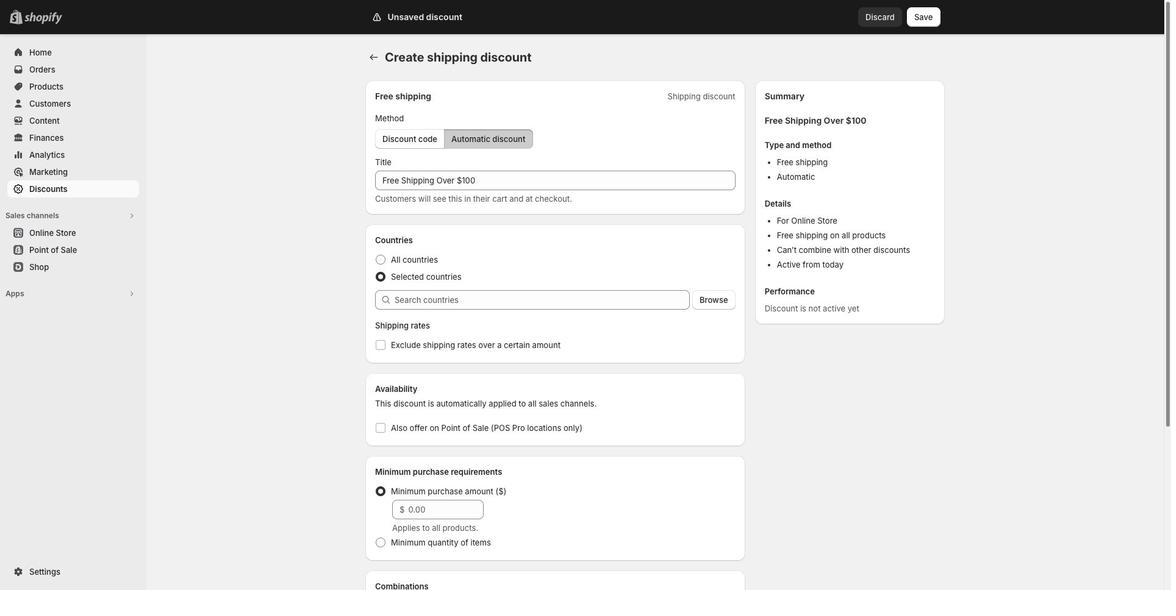 Task type: vqa. For each thing, say whether or not it's contained in the screenshot.
Pagination element
no



Task type: locate. For each thing, give the bounding box(es) containing it.
None text field
[[375, 171, 736, 190]]

shopify image
[[24, 12, 62, 24]]



Task type: describe. For each thing, give the bounding box(es) containing it.
0.00 text field
[[409, 500, 484, 520]]

Search countries text field
[[395, 291, 690, 310]]



